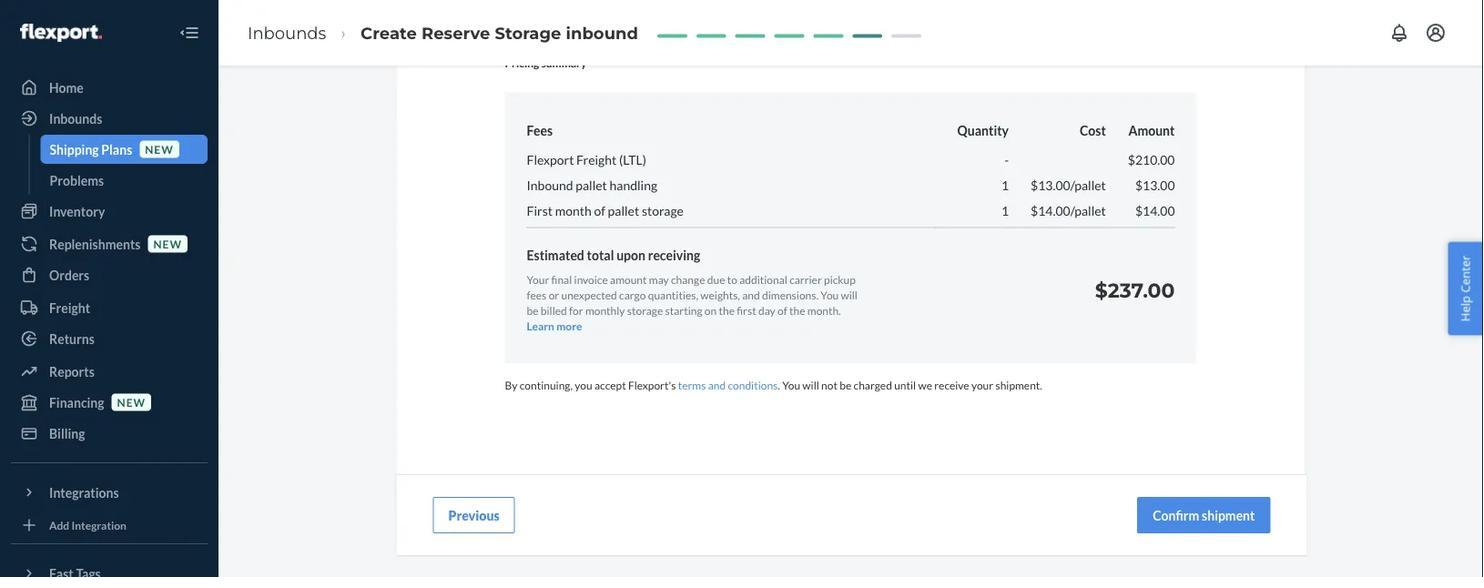 Task type: locate. For each thing, give the bounding box(es) containing it.
2 $14.00 from the left
[[1136, 203, 1175, 219]]

$14.00 down $13.00 /pallet
[[1031, 203, 1071, 219]]

will down pickup
[[841, 288, 858, 302]]

of
[[594, 203, 606, 219], [778, 304, 788, 317]]

1 cell for $13.00
[[936, 173, 1009, 198]]

1 horizontal spatial inbounds
[[248, 23, 326, 43]]

handling
[[610, 178, 658, 193]]

1 vertical spatial 1
[[1002, 203, 1009, 219]]

quantity column header
[[936, 122, 1009, 147]]

1 vertical spatial be
[[840, 379, 852, 392]]

more
[[557, 320, 582, 333]]

quantities,
[[648, 288, 699, 302]]

1 1 from the top
[[1002, 178, 1009, 193]]

1 vertical spatial will
[[803, 379, 820, 392]]

orders
[[49, 267, 89, 283]]

receiving
[[648, 248, 701, 263]]

1 horizontal spatial pallet
[[608, 203, 640, 219]]

billing
[[49, 426, 85, 441]]

cell up to
[[527, 228, 936, 239]]

1 cell down -
[[936, 173, 1009, 198]]

or
[[549, 288, 559, 302]]

of right month
[[594, 203, 606, 219]]

will
[[841, 288, 858, 302], [803, 379, 820, 392]]

1 row from the top
[[527, 122, 1175, 147]]

be right 'not'
[[840, 379, 852, 392]]

storage down cargo
[[627, 304, 663, 317]]

home link
[[11, 73, 208, 102]]

1 vertical spatial you
[[783, 379, 801, 392]]

inventory link
[[11, 197, 208, 226]]

$13.00 down $210.00
[[1136, 178, 1175, 193]]

/pallet for $13.00
[[1071, 178, 1107, 193]]

1 vertical spatial new
[[153, 237, 182, 250]]

1 horizontal spatial the
[[790, 304, 806, 317]]

1 $14.00 from the left
[[1031, 203, 1071, 219]]

3 row from the top
[[527, 173, 1175, 198]]

shipment
[[1202, 508, 1256, 523]]

2 row from the top
[[527, 147, 1175, 173]]

first month of pallet storage
[[527, 203, 684, 219]]

$13.00 /pallet
[[1031, 178, 1107, 193]]

1 vertical spatial /pallet
[[1071, 203, 1107, 219]]

freight
[[577, 152, 617, 168], [49, 300, 90, 316]]

of right day at the right bottom of page
[[778, 304, 788, 317]]

0 vertical spatial 1
[[1002, 178, 1009, 193]]

you right .
[[783, 379, 801, 392]]

will inside your final invoice amount may change due to additional carrier pickup fees or unexpected cargo quantities, weights, and dimensions. you will be billed for monthly storage starting on the first day of the month. learn more
[[841, 288, 858, 302]]

cell
[[1009, 147, 1107, 173], [527, 228, 936, 239], [936, 228, 1009, 239], [1009, 228, 1107, 239], [1107, 228, 1175, 239]]

new for replenishments
[[153, 237, 182, 250]]

1 /pallet from the top
[[1071, 178, 1107, 193]]

to
[[728, 273, 738, 286]]

0 horizontal spatial will
[[803, 379, 820, 392]]

1 vertical spatial of
[[778, 304, 788, 317]]

receive
[[935, 379, 970, 392]]

storage
[[642, 203, 684, 219], [627, 304, 663, 317]]

/pallet up $14.00 /pallet
[[1071, 178, 1107, 193]]

new right 'plans'
[[145, 142, 174, 156]]

fees column header
[[527, 122, 936, 147]]

your
[[527, 273, 550, 286]]

add integration
[[49, 519, 127, 532]]

0 vertical spatial you
[[821, 288, 839, 302]]

inbounds
[[248, 23, 326, 43], [49, 111, 102, 126]]

by
[[505, 379, 518, 392]]

$13.00
[[1031, 178, 1071, 193], [1136, 178, 1175, 193]]

and inside your final invoice amount may change due to additional carrier pickup fees or unexpected cargo quantities, weights, and dimensions. you will be billed for monthly storage starting on the first day of the month. learn more
[[743, 288, 760, 302]]

cell up $237.00
[[1107, 228, 1175, 239]]

$237.00
[[1096, 278, 1175, 302]]

flexport freight (ltl)
[[527, 152, 647, 168]]

new down reports link
[[117, 396, 146, 409]]

1 for $14.00 /pallet
[[1002, 203, 1009, 219]]

will left 'not'
[[803, 379, 820, 392]]

first
[[737, 304, 757, 317]]

month
[[555, 203, 592, 219]]

0 vertical spatial inbounds link
[[248, 23, 326, 43]]

1 horizontal spatial will
[[841, 288, 858, 302]]

1 horizontal spatial freight
[[577, 152, 617, 168]]

1 vertical spatial freight
[[49, 300, 90, 316]]

and right terms
[[708, 379, 726, 392]]

(ltl)
[[619, 152, 647, 168]]

/pallet for $14.00
[[1071, 203, 1107, 219]]

and
[[743, 288, 760, 302], [708, 379, 726, 392]]

by continuing, you accept flexport's terms and conditions . you will not be charged until we receive your shipment.
[[505, 379, 1043, 392]]

returns
[[49, 331, 95, 347]]

the right on
[[719, 304, 735, 317]]

1 horizontal spatial you
[[821, 288, 839, 302]]

pricing
[[505, 56, 539, 69]]

0 vertical spatial and
[[743, 288, 760, 302]]

1 horizontal spatial $14.00
[[1136, 203, 1175, 219]]

0 horizontal spatial $13.00
[[1031, 178, 1071, 193]]

pallet inside 'cell'
[[576, 178, 607, 193]]

2 /pallet from the top
[[1071, 203, 1107, 219]]

1 $13.00 from the left
[[1031, 178, 1071, 193]]

pallet down flexport freight (ltl)
[[576, 178, 607, 193]]

1 vertical spatial storage
[[627, 304, 663, 317]]

0 horizontal spatial inbounds
[[49, 111, 102, 126]]

0 horizontal spatial and
[[708, 379, 726, 392]]

confirm shipment
[[1153, 508, 1256, 523]]

storage inside cell
[[642, 203, 684, 219]]

$14.00
[[1031, 203, 1071, 219], [1136, 203, 1175, 219]]

the down the dimensions.
[[790, 304, 806, 317]]

be down fees
[[527, 304, 539, 317]]

amount column header
[[1107, 122, 1175, 147]]

final
[[552, 273, 572, 286]]

2 vertical spatial new
[[117, 396, 146, 409]]

0 horizontal spatial you
[[783, 379, 801, 392]]

inbound pallet handling cell
[[527, 173, 936, 198]]

0 vertical spatial new
[[145, 142, 174, 156]]

- cell
[[936, 147, 1009, 173]]

you
[[821, 288, 839, 302], [783, 379, 801, 392]]

add integration link
[[11, 515, 208, 537]]

$14.00 down $210.00
[[1136, 203, 1175, 219]]

0 horizontal spatial inbounds link
[[11, 104, 208, 133]]

$13.00 up $14.00 /pallet
[[1031, 178, 1071, 193]]

1
[[1002, 178, 1009, 193], [1002, 203, 1009, 219]]

1 cell down - cell
[[936, 198, 1009, 228]]

freight up returns
[[49, 300, 90, 316]]

storage down handling
[[642, 203, 684, 219]]

flexport
[[527, 152, 574, 168]]

pickup
[[824, 273, 856, 286]]

new up orders link
[[153, 237, 182, 250]]

inbounds link inside breadcrumbs navigation
[[248, 23, 326, 43]]

accept
[[595, 379, 626, 392]]

quantity
[[958, 123, 1009, 138]]

new for shipping plans
[[145, 142, 174, 156]]

0 horizontal spatial be
[[527, 304, 539, 317]]

estimated total upon receiving
[[527, 248, 701, 263]]

/pallet
[[1071, 178, 1107, 193], [1071, 203, 1107, 219]]

1 horizontal spatial and
[[743, 288, 760, 302]]

2 $13.00 from the left
[[1136, 178, 1175, 193]]

0 vertical spatial be
[[527, 304, 539, 317]]

freight up inbound pallet handling
[[577, 152, 617, 168]]

$210.00
[[1128, 152, 1175, 168]]

0 vertical spatial /pallet
[[1071, 178, 1107, 193]]

inbound
[[527, 178, 573, 193]]

storage
[[495, 23, 562, 43]]

billed
[[541, 304, 567, 317]]

1 vertical spatial pallet
[[608, 203, 640, 219]]

0 vertical spatial will
[[841, 288, 858, 302]]

1 horizontal spatial of
[[778, 304, 788, 317]]

1 cell
[[936, 173, 1009, 198], [936, 198, 1009, 228]]

$13.00 for $13.00 /pallet
[[1031, 178, 1071, 193]]

estimated
[[527, 248, 585, 263]]

shipment.
[[996, 379, 1043, 392]]

billing link
[[11, 419, 208, 448]]

0 horizontal spatial the
[[719, 304, 735, 317]]

0 vertical spatial storage
[[642, 203, 684, 219]]

you up month.
[[821, 288, 839, 302]]

integration
[[72, 519, 127, 532]]

inbounds link
[[248, 23, 326, 43], [11, 104, 208, 133]]

table containing fees
[[527, 122, 1175, 239]]

1 horizontal spatial inbounds link
[[248, 23, 326, 43]]

0 vertical spatial freight
[[577, 152, 617, 168]]

returns link
[[11, 324, 208, 353]]

problems link
[[41, 166, 208, 195]]

carrier
[[790, 273, 822, 286]]

1 vertical spatial and
[[708, 379, 726, 392]]

and up first
[[743, 288, 760, 302]]

row group
[[527, 147, 1175, 239]]

summary
[[541, 56, 587, 69]]

1 horizontal spatial $13.00
[[1136, 178, 1175, 193]]

0 vertical spatial pallet
[[576, 178, 607, 193]]

0 horizontal spatial pallet
[[576, 178, 607, 193]]

row containing flexport freight (ltl)
[[527, 147, 1175, 173]]

1 the from the left
[[719, 304, 735, 317]]

row
[[527, 122, 1175, 147], [527, 147, 1175, 173], [527, 173, 1175, 198], [527, 198, 1175, 228], [527, 228, 1175, 239]]

4 row from the top
[[527, 198, 1175, 228]]

of inside your final invoice amount may change due to additional carrier pickup fees or unexpected cargo quantities, weights, and dimensions. you will be billed for monthly storage starting on the first day of the month. learn more
[[778, 304, 788, 317]]

0 horizontal spatial $14.00
[[1031, 203, 1071, 219]]

weights,
[[701, 288, 740, 302]]

the
[[719, 304, 735, 317], [790, 304, 806, 317]]

0 vertical spatial of
[[594, 203, 606, 219]]

1 horizontal spatial be
[[840, 379, 852, 392]]

charged
[[854, 379, 893, 392]]

new
[[145, 142, 174, 156], [153, 237, 182, 250], [117, 396, 146, 409]]

table
[[527, 122, 1175, 239]]

additional
[[740, 273, 788, 286]]

0 horizontal spatial of
[[594, 203, 606, 219]]

pallet down handling
[[608, 203, 640, 219]]

2 1 cell from the top
[[936, 198, 1009, 228]]

due
[[708, 273, 725, 286]]

cell down - cell
[[936, 228, 1009, 239]]

0 vertical spatial inbounds
[[248, 23, 326, 43]]

breadcrumbs navigation
[[233, 6, 653, 59]]

1 1 cell from the top
[[936, 173, 1009, 198]]

/pallet down $13.00 /pallet
[[1071, 203, 1107, 219]]

2 1 from the top
[[1002, 203, 1009, 219]]



Task type: vqa. For each thing, say whether or not it's contained in the screenshot.
change
yes



Task type: describe. For each thing, give the bounding box(es) containing it.
integrations button
[[11, 478, 208, 507]]

row group containing flexport freight (ltl)
[[527, 147, 1175, 239]]

new for financing
[[117, 396, 146, 409]]

invoice
[[574, 273, 608, 286]]

open account menu image
[[1426, 22, 1447, 44]]

confirm
[[1153, 508, 1200, 523]]

cost column header
[[1009, 122, 1107, 147]]

month.
[[808, 304, 841, 317]]

may
[[649, 273, 669, 286]]

learn more button
[[527, 319, 582, 334]]

your final invoice amount may change due to additional carrier pickup fees or unexpected cargo quantities, weights, and dimensions. you will be billed for monthly storage starting on the first day of the month. learn more
[[527, 273, 858, 333]]

reports
[[49, 364, 95, 379]]

help center
[[1458, 256, 1474, 322]]

inbound pallet handling
[[527, 178, 658, 193]]

previous
[[449, 508, 500, 523]]

be inside your final invoice amount may change due to additional carrier pickup fees or unexpected cargo quantities, weights, and dimensions. you will be billed for monthly storage starting on the first day of the month. learn more
[[527, 304, 539, 317]]

terms and conditions link
[[678, 379, 778, 392]]

conditions
[[728, 379, 778, 392]]

of inside cell
[[594, 203, 606, 219]]

integrations
[[49, 485, 119, 501]]

$14.00 for $14.00
[[1136, 203, 1175, 219]]

add
[[49, 519, 69, 532]]

upon
[[617, 248, 646, 263]]

close navigation image
[[179, 22, 200, 44]]

open notifications image
[[1389, 22, 1411, 44]]

cell up $13.00 /pallet
[[1009, 147, 1107, 173]]

cost
[[1080, 123, 1107, 138]]

first
[[527, 203, 553, 219]]

for
[[569, 304, 584, 317]]

orders link
[[11, 261, 208, 290]]

day
[[759, 304, 776, 317]]

0 horizontal spatial freight
[[49, 300, 90, 316]]

terms
[[678, 379, 706, 392]]

inbound
[[566, 23, 638, 43]]

shipping
[[50, 142, 99, 157]]

create reserve storage inbound
[[361, 23, 638, 43]]

replenishments
[[49, 236, 141, 252]]

fees
[[527, 123, 553, 138]]

storage inside your final invoice amount may change due to additional carrier pickup fees or unexpected cargo quantities, weights, and dimensions. you will be billed for monthly storage starting on the first day of the month. learn more
[[627, 304, 663, 317]]

home
[[49, 80, 84, 95]]

starting
[[665, 304, 703, 317]]

1 cell for $14.00
[[936, 198, 1009, 228]]

1 for $13.00 /pallet
[[1002, 178, 1009, 193]]

flexport's
[[628, 379, 676, 392]]

learn
[[527, 320, 555, 333]]

shipping plans
[[50, 142, 132, 157]]

cargo
[[619, 288, 646, 302]]

$14.00 for $14.00 /pallet
[[1031, 203, 1071, 219]]

1 vertical spatial inbounds
[[49, 111, 102, 126]]

unexpected
[[562, 288, 617, 302]]

plans
[[101, 142, 132, 157]]

you
[[575, 379, 593, 392]]

you inside your final invoice amount may change due to additional carrier pickup fees or unexpected cargo quantities, weights, and dimensions. you will be billed for monthly storage starting on the first day of the month. learn more
[[821, 288, 839, 302]]

reports link
[[11, 357, 208, 386]]

financing
[[49, 395, 104, 410]]

pricing summary
[[505, 56, 587, 69]]

$13.00 for $13.00
[[1136, 178, 1175, 193]]

total
[[587, 248, 614, 263]]

2 the from the left
[[790, 304, 806, 317]]

cell down $14.00 /pallet
[[1009, 228, 1107, 239]]

help center button
[[1449, 242, 1484, 336]]

amount
[[610, 273, 647, 286]]

previous button
[[433, 497, 515, 534]]

amount
[[1129, 123, 1175, 138]]

.
[[778, 379, 780, 392]]

your
[[972, 379, 994, 392]]

row containing fees
[[527, 122, 1175, 147]]

inbounds inside breadcrumbs navigation
[[248, 23, 326, 43]]

row containing first month of pallet storage
[[527, 198, 1175, 228]]

center
[[1458, 256, 1474, 293]]

flexport freight (ltl) cell
[[527, 147, 936, 173]]

continuing,
[[520, 379, 573, 392]]

1 vertical spatial inbounds link
[[11, 104, 208, 133]]

problems
[[50, 173, 104, 188]]

dimensions.
[[762, 288, 819, 302]]

monthly
[[586, 304, 625, 317]]

change
[[671, 273, 705, 286]]

flexport logo image
[[20, 24, 102, 42]]

create
[[361, 23, 417, 43]]

help
[[1458, 296, 1474, 322]]

on
[[705, 304, 717, 317]]

until
[[895, 379, 916, 392]]

-
[[1005, 152, 1009, 168]]

first month of pallet storage cell
[[527, 198, 936, 228]]

not
[[822, 379, 838, 392]]

inventory
[[49, 204, 105, 219]]

pallet inside cell
[[608, 203, 640, 219]]

freight inside cell
[[577, 152, 617, 168]]

freight link
[[11, 293, 208, 322]]

row containing inbound pallet handling
[[527, 173, 1175, 198]]

we
[[919, 379, 933, 392]]

5 row from the top
[[527, 228, 1175, 239]]

confirm shipment button
[[1138, 497, 1271, 534]]



